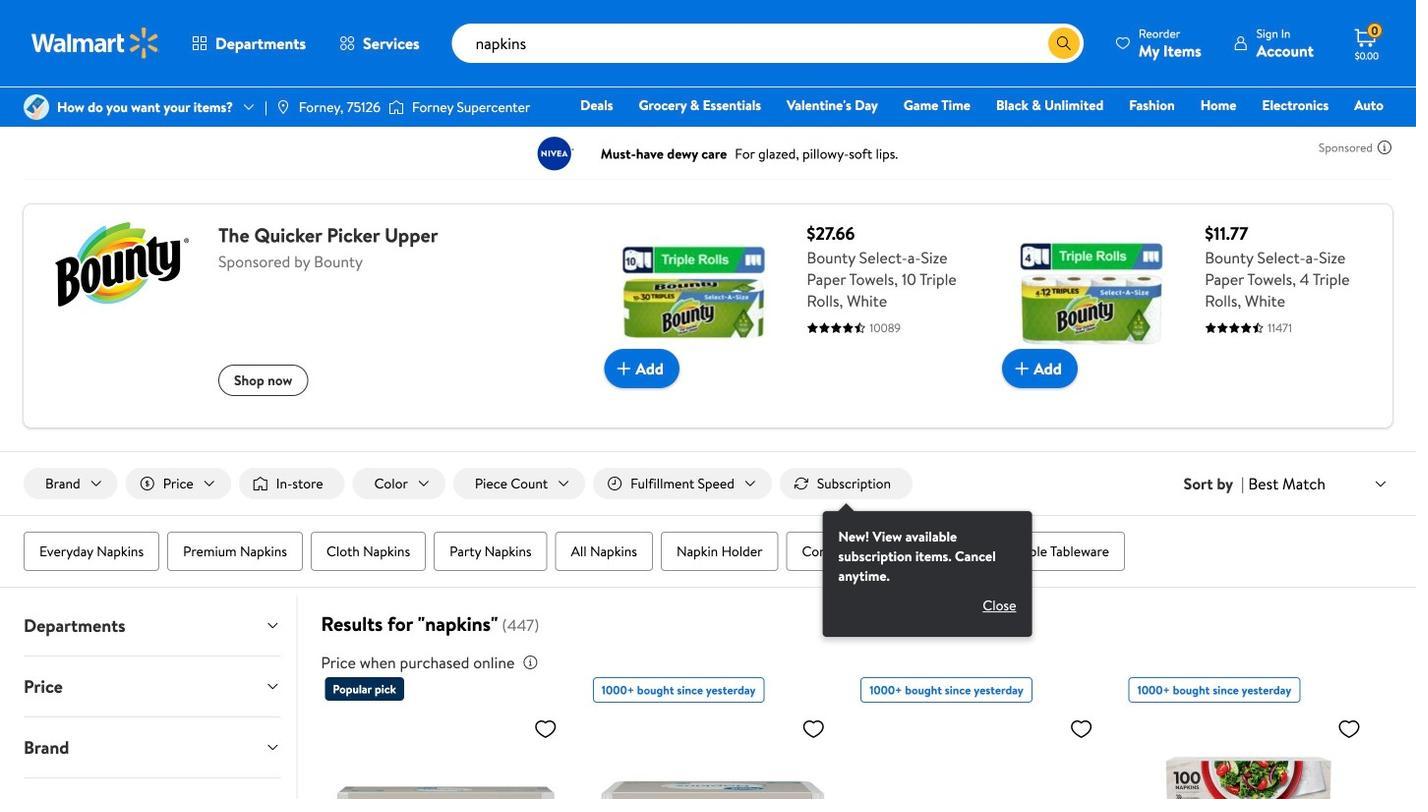 Task type: describe. For each thing, give the bounding box(es) containing it.
sign in to add to favorites list, great value disposable paper napkins, white, 250 count image
[[534, 717, 557, 742]]

clear search field text image
[[1025, 35, 1040, 51]]

sign in to add to favorites list, vanity fair everyday disposable paper napkins, white, 100 count image
[[1337, 717, 1361, 742]]

bounty image
[[47, 220, 195, 309]]

walmart image
[[31, 28, 159, 59]]

vanity fair everyday disposable paper napkins, white, 100 count image
[[1129, 709, 1369, 800]]

sign in to add to favorites list, great value disposable paper napkins, white, 500 count image
[[802, 717, 825, 742]]

1 tab from the top
[[8, 596, 296, 656]]

ad disclaimer and feedback image
[[1377, 140, 1393, 155]]

0 horizontal spatial  image
[[275, 99, 291, 115]]

2 tab from the top
[[8, 657, 296, 717]]



Task type: locate. For each thing, give the bounding box(es) containing it.
Walmart Site-Wide search field
[[452, 24, 1084, 63]]

sign in to add to favorites list, bounty paper napkins, white, 200 count image
[[1070, 717, 1093, 742]]

4 tab from the top
[[8, 779, 296, 800]]

add to cart image
[[612, 357, 636, 381]]

sort and filter section element
[[0, 452, 1416, 637]]

legal information image
[[523, 655, 538, 671]]

Search search field
[[452, 24, 1084, 63]]

sort by best match image
[[1373, 477, 1389, 492]]

great value disposable paper napkins, white, 500 count image
[[593, 709, 833, 800]]

1 horizontal spatial  image
[[388, 97, 404, 117]]

3 tab from the top
[[8, 718, 296, 778]]

bounty paper napkins, white, 200 count image
[[861, 709, 1101, 800]]

great value disposable paper napkins, white, 250 count image
[[325, 709, 565, 800]]

 image
[[388, 97, 404, 117], [275, 99, 291, 115]]

 image
[[24, 94, 49, 120]]

tab
[[8, 596, 296, 656], [8, 657, 296, 717], [8, 718, 296, 778], [8, 779, 296, 800]]

search icon image
[[1056, 35, 1072, 51]]

add to cart image
[[1010, 357, 1034, 381]]



Task type: vqa. For each thing, say whether or not it's contained in the screenshot.
Sign in to add to Favorites list, Bounty Paper Napkins, White, 200 Count image
yes



